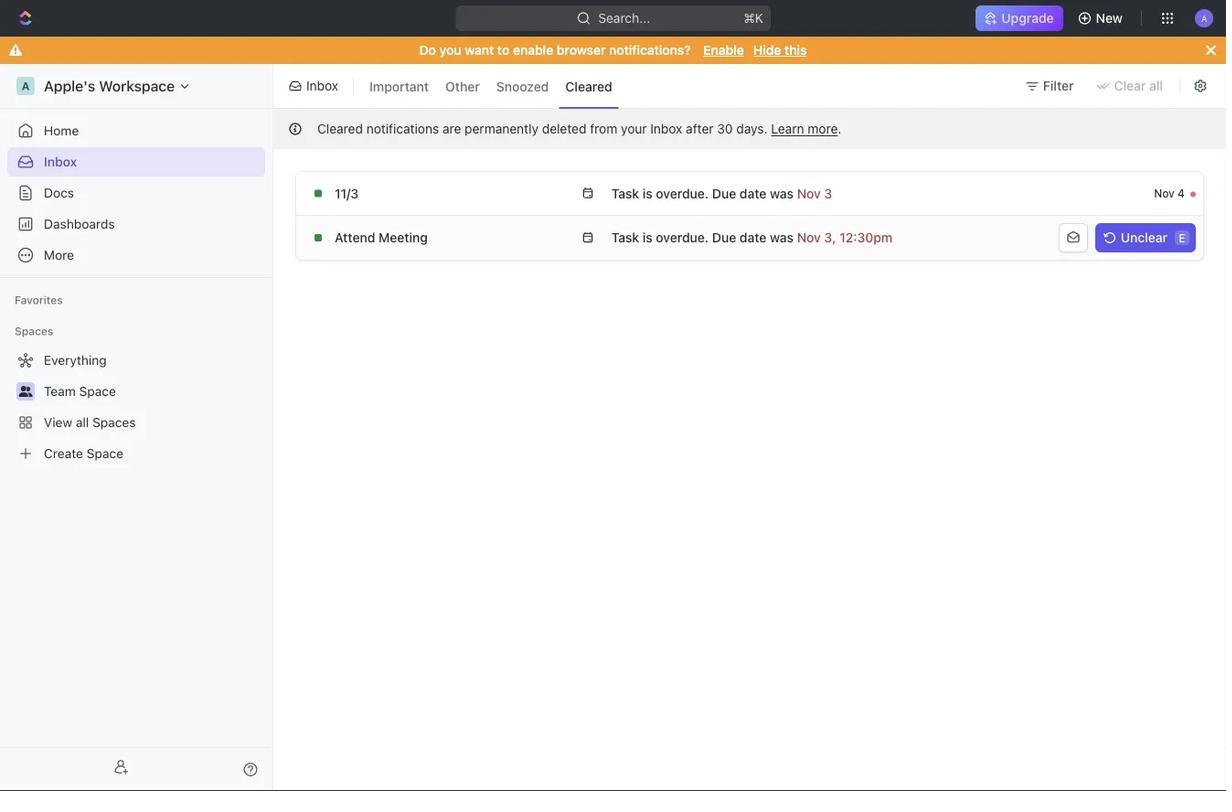 Task type: vqa. For each thing, say whether or not it's contained in the screenshot.
1 /
no



Task type: locate. For each thing, give the bounding box(es) containing it.
all inside "button"
[[1150, 78, 1163, 93]]

all inside "sidebar" navigation
[[76, 415, 89, 430]]

clear all
[[1114, 78, 1163, 93]]

0 vertical spatial nov
[[1154, 187, 1175, 200]]

0 vertical spatial all
[[1150, 78, 1163, 93]]

more button
[[7, 241, 265, 270]]

0 horizontal spatial cleared
[[317, 121, 363, 136]]

dashboards
[[44, 216, 115, 231]]

1 unread image from the top
[[1191, 192, 1196, 197]]

team space
[[44, 384, 116, 399]]

cleared left the notifications at the top of the page
[[317, 121, 363, 136]]

workspace
[[99, 77, 175, 95]]

user group image
[[19, 386, 32, 397]]

a
[[1201, 13, 1208, 23], [22, 80, 30, 92]]

home
[[44, 123, 79, 138]]

space inside the team space link
[[79, 384, 116, 399]]

home link
[[7, 116, 265, 145]]

docs
[[44, 185, 74, 200]]

this
[[785, 43, 807, 58]]

all right view
[[76, 415, 89, 430]]

nov for 11/3
[[1154, 187, 1175, 200]]

cleared button
[[559, 72, 619, 100]]

create space
[[44, 446, 123, 461]]

inbox right your
[[651, 121, 683, 136]]

2 unread image from the top
[[1191, 236, 1196, 241]]

unread image right 4 at right top
[[1191, 192, 1196, 197]]

1 vertical spatial space
[[87, 446, 123, 461]]

0 vertical spatial unread image
[[1191, 192, 1196, 197]]

upgrade link
[[976, 5, 1063, 31]]

1 vertical spatial unread image
[[1191, 236, 1196, 241]]

1 horizontal spatial all
[[1150, 78, 1163, 93]]

learn
[[771, 121, 804, 136]]

space inside "create space" "link"
[[87, 446, 123, 461]]

nov for attend meeting
[[1154, 231, 1175, 244]]

1 vertical spatial a
[[22, 80, 30, 92]]

1 horizontal spatial spaces
[[92, 415, 136, 430]]

tab list
[[359, 60, 622, 112]]

enable
[[513, 43, 554, 58]]

0 horizontal spatial inbox
[[44, 154, 77, 169]]

0 vertical spatial cleared
[[566, 78, 612, 94]]

spaces
[[15, 325, 53, 337], [92, 415, 136, 430]]

0 horizontal spatial all
[[76, 415, 89, 430]]

space up view all spaces
[[79, 384, 116, 399]]

apple's workspace
[[44, 77, 175, 95]]

nov 4
[[1154, 187, 1185, 200]]

create
[[44, 446, 83, 461]]

cleared for cleared notifications are permanently deleted from your inbox after 30 days. learn more .
[[317, 121, 363, 136]]

1 vertical spatial spaces
[[92, 415, 136, 430]]

unread image
[[1191, 192, 1196, 197], [1191, 236, 1196, 241]]

clear
[[1114, 78, 1146, 93]]

tab list containing important
[[359, 60, 622, 112]]

create space link
[[7, 439, 262, 468]]

space for create space
[[87, 446, 123, 461]]

more
[[44, 247, 74, 262]]

1 vertical spatial nov
[[1154, 231, 1175, 244]]

all right clear
[[1150, 78, 1163, 93]]

0 horizontal spatial a
[[22, 80, 30, 92]]

snoozed
[[496, 78, 549, 94]]

1 nov from the top
[[1154, 187, 1175, 200]]

deleted
[[542, 121, 587, 136]]

spaces up "create space" "link"
[[92, 415, 136, 430]]

1 horizontal spatial cleared
[[566, 78, 612, 94]]

1 vertical spatial cleared
[[317, 121, 363, 136]]

a inside dropdown button
[[1201, 13, 1208, 23]]

1 vertical spatial all
[[76, 415, 89, 430]]

nov
[[1154, 187, 1175, 200], [1154, 231, 1175, 244]]

unread image for 11/3
[[1191, 192, 1196, 197]]

all
[[1150, 78, 1163, 93], [76, 415, 89, 430]]

filter
[[1043, 78, 1074, 93]]

enable
[[703, 43, 744, 58]]

0 horizontal spatial spaces
[[15, 325, 53, 337]]

view
[[44, 415, 72, 430]]

2 nov from the top
[[1154, 231, 1175, 244]]

permanently
[[465, 121, 539, 136]]

4
[[1178, 187, 1185, 200]]

nov left 4 at right top
[[1154, 187, 1175, 200]]

1 horizontal spatial a
[[1201, 13, 1208, 23]]

spaces down favorites
[[15, 325, 53, 337]]

0 vertical spatial space
[[79, 384, 116, 399]]

tree
[[7, 346, 265, 468]]

tree containing everything
[[7, 346, 265, 468]]

meeting
[[379, 230, 428, 245]]

0 vertical spatial a
[[1201, 13, 1208, 23]]

inbox
[[306, 78, 338, 93], [651, 121, 683, 136], [44, 154, 77, 169]]

0 vertical spatial inbox
[[306, 78, 338, 93]]

all for view
[[76, 415, 89, 430]]

inbox down home
[[44, 154, 77, 169]]

cleared inside cleared button
[[566, 78, 612, 94]]

to
[[497, 43, 510, 58]]

team
[[44, 384, 76, 399]]

nov left 3 on the right of the page
[[1154, 231, 1175, 244]]

unclear
[[1121, 230, 1168, 245]]

cleared down browser
[[566, 78, 612, 94]]

everything link
[[7, 346, 262, 375]]

inbox left important
[[306, 78, 338, 93]]

tree inside "sidebar" navigation
[[7, 346, 265, 468]]

days.
[[737, 121, 768, 136]]

2 horizontal spatial inbox
[[651, 121, 683, 136]]

2 vertical spatial inbox
[[44, 154, 77, 169]]

cleared
[[566, 78, 612, 94], [317, 121, 363, 136]]

hide
[[753, 43, 781, 58]]

space down view all spaces
[[87, 446, 123, 461]]

search...
[[598, 11, 650, 26]]

inbox inside "sidebar" navigation
[[44, 154, 77, 169]]

0 vertical spatial spaces
[[15, 325, 53, 337]]

space
[[79, 384, 116, 399], [87, 446, 123, 461]]

a inside navigation
[[22, 80, 30, 92]]

do you want to enable browser notifications? enable hide this
[[419, 43, 807, 58]]

unread image right e
[[1191, 236, 1196, 241]]

cleared for cleared
[[566, 78, 612, 94]]



Task type: describe. For each thing, give the bounding box(es) containing it.
docs link
[[7, 178, 265, 208]]

everything
[[44, 353, 107, 368]]

browser
[[557, 43, 606, 58]]

team space link
[[44, 377, 262, 406]]

e
[[1179, 231, 1186, 244]]

other
[[445, 78, 480, 94]]

learn more link
[[771, 121, 838, 136]]

inbox link
[[7, 147, 265, 177]]

attend meeting
[[335, 230, 428, 245]]

unread image for attend meeting
[[1191, 236, 1196, 241]]

spaces inside tree
[[92, 415, 136, 430]]

1 horizontal spatial inbox
[[306, 78, 338, 93]]

apple's workspace, , element
[[16, 77, 35, 95]]

other button
[[439, 72, 486, 100]]

you
[[440, 43, 461, 58]]

upgrade
[[1002, 11, 1054, 26]]

11/3
[[335, 186, 359, 201]]

attend
[[335, 230, 375, 245]]

snoozed button
[[490, 72, 555, 100]]

1 vertical spatial inbox
[[651, 121, 683, 136]]

sidebar navigation
[[0, 64, 277, 791]]

are
[[443, 121, 461, 136]]

from
[[590, 121, 618, 136]]

cleared notifications are permanently deleted from your inbox after 30 days. learn more .
[[317, 121, 842, 136]]

important button
[[363, 72, 435, 100]]

⌘k
[[743, 11, 763, 26]]

new button
[[1071, 4, 1134, 33]]

dashboards link
[[7, 209, 265, 239]]

new
[[1096, 11, 1123, 26]]

filter button
[[1018, 71, 1085, 101]]

a button
[[1190, 4, 1219, 33]]

all for clear
[[1150, 78, 1163, 93]]

.
[[838, 121, 842, 136]]

view all spaces link
[[7, 408, 262, 437]]

your
[[621, 121, 647, 136]]

view all spaces
[[44, 415, 136, 430]]

3
[[1178, 231, 1185, 244]]

important
[[370, 78, 429, 94]]

after
[[686, 121, 714, 136]]

nov 3
[[1154, 231, 1185, 244]]

favorites
[[15, 294, 63, 306]]

notifications?
[[609, 43, 691, 58]]

apple's
[[44, 77, 95, 95]]

more
[[808, 121, 838, 136]]

do
[[419, 43, 436, 58]]

notifications
[[367, 121, 439, 136]]

want
[[465, 43, 494, 58]]

30
[[717, 121, 733, 136]]

space for team space
[[79, 384, 116, 399]]

clear all button
[[1089, 71, 1174, 101]]

favorites button
[[7, 289, 70, 311]]



